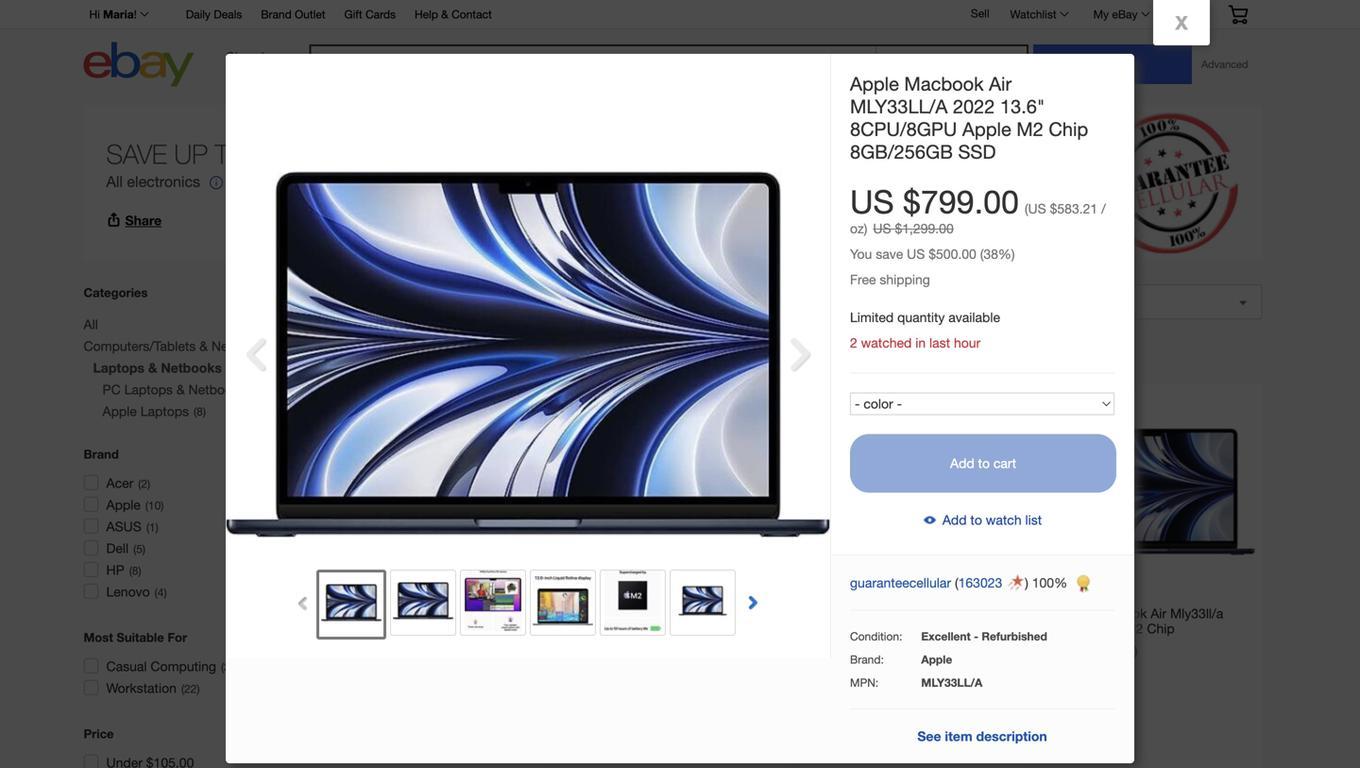 Task type: describe. For each thing, give the bounding box(es) containing it.
you save us $500.00 ( 38 %)
[[851, 246, 1016, 262]]

add for add to watch list
[[943, 512, 967, 528]]

m2
[[1017, 118, 1044, 140]]

to for watch
[[971, 512, 983, 528]]

(8) inside all computers/tablets & networking laptops & netbooks pc laptops & netbooks apple laptops (8)
[[194, 405, 206, 418]]

fb star 14 image
[[1007, 575, 1026, 593]]

0 horizontal spatial items
[[601, 292, 636, 308]]

/
[[1102, 201, 1106, 216]]

available
[[949, 309, 1001, 325]]

(22)
[[181, 682, 200, 696]]

(8) inside acer (2) apple (10) asus (1) dell (5) hp (8) lenovo (4)
[[129, 564, 141, 577]]

see all button
[[261, 447, 307, 464]]

gift cards link
[[345, 5, 396, 26]]

1 vertical spatial netbooks
[[161, 360, 222, 376]]

categories
[[84, 285, 148, 300]]

brand outlet link
[[261, 5, 326, 26]]

laptops down pc laptops & netbooks link
[[141, 404, 189, 419]]

see item description
[[918, 729, 1048, 744]]

watch
[[986, 512, 1022, 528]]

apple up the "ssd" at the right
[[963, 118, 1012, 140]]

add to cart button
[[851, 434, 1117, 493]]

1 horizontal spatial (
[[981, 246, 984, 262]]

casual
[[106, 659, 147, 674]]

guaranteecellular profile image image
[[1099, 112, 1240, 254]]

0 horizontal spatial (
[[955, 575, 959, 591]]

save
[[106, 138, 167, 170]]

you
[[851, 246, 873, 262]]

help & contact link
[[415, 5, 492, 26]]

8gb/256gb
[[851, 141, 954, 163]]

outlet
[[295, 8, 326, 21]]

workstation
[[106, 680, 177, 696]]

cards
[[366, 8, 396, 21]]

macbook
[[905, 73, 984, 95]]

item
[[395, 606, 423, 620]]

deals
[[214, 8, 242, 21]]

lenovo
[[106, 584, 150, 600]]

contact
[[452, 8, 492, 21]]

2022
[[954, 95, 996, 118]]

$799.00 inside document
[[904, 183, 1020, 220]]

hp
[[106, 562, 124, 578]]

watched
[[862, 335, 912, 351]]

Keyword search text field
[[324, 285, 530, 318]]

shipping inside us $799.00 document
[[880, 272, 931, 287]]

see for see all
[[266, 448, 286, 463]]

us $859.00 link
[[562, 384, 785, 768]]

list
[[1026, 512, 1043, 528]]

163023 link
[[959, 575, 1007, 591]]

right sm image
[[746, 595, 759, 612]]

add to watch list link
[[923, 512, 1043, 528]]

gift
[[345, 8, 363, 21]]

$949.99
[[835, 664, 880, 679]]

dell
[[106, 541, 129, 556]]

my ebay link
[[1084, 3, 1159, 26]]

description
[[977, 729, 1048, 744]]

chip
[[1049, 118, 1089, 140]]

all inside button
[[289, 448, 301, 463]]

apple up the 8cpu/8gpu
[[851, 73, 900, 95]]

$699.00
[[841, 642, 900, 661]]

see for see other items see all offers
[[983, 182, 1006, 198]]

x link
[[428, 344, 442, 359]]

pc laptops & netbooks link
[[103, 379, 246, 401]]

$500.00
[[929, 246, 977, 262]]

advanced
[[1202, 58, 1249, 70]]

all for all electronics
[[106, 173, 123, 190]]

excellent - refurbished
[[922, 630, 1048, 643]]

$1,299.00
[[895, 221, 954, 236]]

all electronics
[[106, 173, 200, 190]]

(4)
[[155, 586, 167, 599]]

38
[[984, 246, 999, 262]]

0 vertical spatial netbooks
[[373, 345, 418, 357]]

brand outlet
[[261, 8, 326, 21]]

(1)
[[146, 521, 159, 534]]

us down us $1,299.00
[[907, 246, 926, 262]]

quantity
[[898, 309, 945, 325]]

x
[[1176, 11, 1189, 34]]

offers
[[1040, 204, 1076, 220]]

computers/tablets
[[84, 338, 196, 354]]

(30)
[[221, 661, 240, 674]]

-
[[974, 630, 979, 643]]

us $799.00 document
[[226, 54, 1135, 764]]

share
[[125, 213, 162, 228]]

& down computers/tablets
[[148, 360, 157, 376]]

for
[[168, 630, 187, 645]]

save
[[876, 246, 904, 262]]

advanced link
[[1193, 45, 1258, 83]]

left sm image
[[298, 595, 311, 612]]

previous image image
[[245, 337, 267, 373]]

see item description link
[[918, 729, 1048, 744]]

see all offers link
[[994, 201, 1076, 223]]

us $799.00 dialog
[[226, 0, 1211, 764]]

my ebay
[[1094, 8, 1138, 21]]

us $1,299.00
[[874, 221, 954, 236]]

27 items in this offer
[[583, 292, 706, 308]]

save up to 60%
[[106, 138, 305, 170]]

cart
[[994, 455, 1017, 471]]

add to watch list
[[943, 512, 1043, 528]]

condition:
[[851, 630, 903, 643]]

& up apple laptops link
[[177, 382, 185, 397]]

next image image
[[789, 337, 812, 373]]

information image
[[210, 176, 223, 191]]

see other items link
[[983, 180, 1076, 201]]

most
[[84, 630, 113, 645]]

to for cart
[[979, 455, 990, 471]]

laptops up pc
[[93, 360, 145, 376]]

excellent
[[922, 630, 971, 643]]

other
[[1010, 182, 1040, 198]]

ebay
[[1113, 8, 1138, 21]]

watchlist
[[1011, 8, 1057, 21]]



Task type: vqa. For each thing, say whether or not it's contained in the screenshot.
SUITABLE
yes



Task type: locate. For each thing, give the bounding box(es) containing it.
163023
[[959, 575, 1003, 591]]

us inside us $859.00 link
[[576, 642, 598, 661]]

None submit
[[1034, 44, 1193, 84]]

& left x link
[[364, 345, 370, 357]]

1 vertical spatial shipping
[[843, 680, 889, 695]]

0 vertical spatial $799.00
[[904, 183, 1020, 220]]

brand up acer
[[84, 447, 119, 462]]

this
[[655, 292, 676, 308]]

gift cards
[[345, 8, 396, 21]]

x button
[[1154, 0, 1211, 45]]

1 vertical spatial add
[[943, 512, 967, 528]]

27
[[583, 292, 597, 308]]

0 vertical spatial brand
[[261, 8, 292, 21]]

daily deals
[[186, 8, 242, 21]]

most suitable for
[[84, 630, 187, 645]]

all down save
[[106, 173, 123, 190]]

1 horizontal spatial us $799.00
[[851, 183, 1020, 220]]

to left cart
[[979, 455, 990, 471]]

us $799.00 inside document
[[851, 183, 1020, 220]]

air
[[990, 73, 1012, 95]]

1 vertical spatial items
[[601, 292, 636, 308]]

1 horizontal spatial in
[[916, 335, 926, 351]]

& right help
[[442, 8, 449, 21]]

add inside add to cart button
[[951, 455, 975, 471]]

all computers/tablets & networking laptops & netbooks pc laptops & netbooks apple laptops (8)
[[84, 317, 279, 419]]

0 vertical spatial all
[[106, 173, 123, 190]]

all
[[106, 173, 123, 190], [84, 317, 98, 332]]

to inside button
[[979, 455, 990, 471]]

free down $949.99
[[815, 680, 839, 695]]

13.6"
[[1001, 95, 1046, 118]]

0 horizontal spatial all
[[289, 448, 301, 463]]

1 horizontal spatial items
[[1044, 182, 1076, 198]]

x
[[432, 344, 437, 358]]

banner
[[84, 0, 1263, 92]]

guaranteecellular down 'm2'
[[975, 146, 1076, 162]]

$799.00
[[904, 183, 1020, 220], [363, 646, 421, 664]]

all down the categories at the top of the page
[[84, 317, 98, 332]]

100%
[[1033, 575, 1068, 591]]

apple inside all computers/tablets & networking laptops & netbooks pc laptops & netbooks apple laptops (8)
[[103, 404, 137, 419]]

shipping inside us $699.00 us $949.99 free shipping
[[843, 680, 889, 695]]

netbooks down the computers/tablets & networking link
[[161, 360, 222, 376]]

limited quantity available
[[851, 309, 1001, 325]]

original
[[337, 606, 392, 620]]

pc
[[103, 382, 121, 397]]

items up the offers
[[1044, 182, 1076, 198]]

( left %) on the right top of page
[[981, 246, 984, 262]]

1 horizontal spatial all
[[106, 173, 123, 190]]

up
[[174, 138, 208, 170]]

oz)
[[851, 221, 868, 236]]

apple down excellent
[[922, 653, 953, 666]]

apple macbook air mly33ll/a 2022 13.6" 8cpu/8gpu apple m2 chip 8gb/256gb ssd link
[[851, 73, 1089, 163]]

$949.00
[[1081, 642, 1139, 661]]

all for all computers/tablets & networking laptops & netbooks pc laptops & netbooks apple laptops (8)
[[84, 317, 98, 332]]

(5)
[[133, 542, 146, 556]]

guaranteecellular ( 163023
[[851, 575, 1007, 591]]

mpn:
[[851, 676, 879, 689]]

(8) right hp
[[129, 564, 141, 577]]

1 vertical spatial $799.00
[[363, 646, 421, 664]]

1 horizontal spatial all
[[1022, 204, 1036, 220]]

60%
[[255, 138, 305, 170]]

to left watch
[[971, 512, 983, 528]]

) 100%
[[1026, 575, 1068, 591]]

items right 27
[[601, 292, 636, 308]]

us $799.00 up $1,299.00
[[851, 183, 1020, 220]]

us inside us $949.00 link
[[1054, 642, 1076, 661]]

brand left outlet
[[261, 8, 292, 21]]

(us $583.21 / oz)
[[851, 201, 1106, 236]]

& inside account navigation
[[442, 8, 449, 21]]

guaranteecellular link
[[851, 575, 955, 591]]

0 vertical spatial us $799.00
[[851, 183, 1020, 220]]

2 vertical spatial netbooks
[[189, 382, 246, 397]]

0 vertical spatial all
[[1022, 204, 1036, 220]]

in inside us $799.00 document
[[916, 335, 926, 351]]

0 horizontal spatial in
[[641, 292, 651, 308]]

0 horizontal spatial guaranteecellular
[[851, 575, 952, 591]]

help
[[415, 8, 438, 21]]

us left $949.00
[[1054, 642, 1076, 661]]

us left "$859.00"
[[576, 642, 598, 661]]

us $699.00 us $949.99 free shipping
[[815, 642, 900, 695]]

guaranteecellular
[[975, 146, 1076, 162], [851, 575, 952, 591]]

1 vertical spatial brand
[[84, 447, 119, 462]]

your shopping cart image
[[1228, 5, 1250, 24]]

asus
[[106, 519, 142, 534]]

1 vertical spatial guaranteecellular
[[851, 575, 952, 591]]

in left last
[[916, 335, 926, 351]]

see all
[[266, 448, 301, 463]]

netbooks down networking
[[189, 382, 246, 397]]

sell
[[972, 7, 990, 20]]

us up $949.99
[[815, 642, 837, 661]]

guaranteecellular for guaranteecellular ( 163023
[[851, 575, 952, 591]]

share button
[[106, 213, 162, 229]]

brand:
[[851, 653, 884, 666]]

$799.00 down original item in the bottom left of the page
[[363, 646, 421, 664]]

2
[[851, 335, 858, 351]]

1 horizontal spatial $799.00
[[904, 183, 1020, 220]]

0 vertical spatial to
[[979, 455, 990, 471]]

in for this
[[641, 292, 651, 308]]

price
[[84, 727, 114, 741]]

netbooks left x link
[[373, 345, 418, 357]]

0 horizontal spatial (8)
[[129, 564, 141, 577]]

$799.00 up $1,299.00
[[904, 183, 1020, 220]]

0 vertical spatial shipping
[[880, 272, 931, 287]]

0 vertical spatial (
[[981, 246, 984, 262]]

(us
[[1025, 201, 1047, 216]]

0 horizontal spatial brand
[[84, 447, 119, 462]]

brand for brand outlet
[[261, 8, 292, 21]]

free inside us $699.00 us $949.99 free shipping
[[815, 680, 839, 695]]

items
[[1044, 182, 1076, 198], [601, 292, 636, 308]]

0 horizontal spatial free
[[815, 680, 839, 695]]

1 vertical spatial mly33ll/a
[[922, 676, 983, 689]]

watch image
[[923, 512, 938, 527]]

add inside add to watch list link
[[943, 512, 967, 528]]

brand inside account navigation
[[261, 8, 292, 21]]

to
[[979, 455, 990, 471], [971, 512, 983, 528]]

us right oz)
[[874, 221, 892, 236]]

1 vertical spatial to
[[971, 512, 983, 528]]

apple inside acer (2) apple (10) asus (1) dell (5) hp (8) lenovo (4)
[[106, 497, 141, 513]]

in for last
[[916, 335, 926, 351]]

shipping down $949.99
[[843, 680, 889, 695]]

& left networking
[[200, 338, 208, 354]]

laptops up apple laptops link
[[124, 382, 173, 397]]

apple
[[851, 73, 900, 95], [963, 118, 1012, 140], [103, 404, 137, 419], [106, 497, 141, 513], [922, 653, 953, 666]]

casual computing (30) workstation (22)
[[106, 659, 240, 696]]

1 horizontal spatial brand
[[261, 8, 292, 21]]

(
[[981, 246, 984, 262], [955, 575, 959, 591]]

free
[[851, 272, 877, 287], [815, 680, 839, 695]]

( up excellent
[[955, 575, 959, 591]]

0 vertical spatial mly33ll/a
[[851, 95, 948, 118]]

2 watched in last hour
[[851, 335, 981, 351]]

laptops right previous image
[[323, 345, 361, 357]]

none submit inside banner
[[1034, 44, 1193, 84]]

1 horizontal spatial (8)
[[194, 405, 206, 418]]

0 horizontal spatial $799.00
[[363, 646, 421, 664]]

guaranteecellular up "condition:"
[[851, 575, 952, 591]]

free inside us $799.00 document
[[851, 272, 877, 287]]

add for add to cart
[[951, 455, 975, 471]]

1 vertical spatial in
[[916, 335, 926, 351]]

all inside all computers/tablets & networking laptops & netbooks pc laptops & netbooks apple laptops (8)
[[84, 317, 98, 332]]

add right watch image
[[943, 512, 967, 528]]

1 vertical spatial (
[[955, 575, 959, 591]]

to
[[215, 138, 247, 170]]

brand
[[261, 8, 292, 21], [84, 447, 119, 462]]

acer
[[106, 475, 134, 491]]

us left $949.99
[[815, 664, 832, 679]]

account navigation
[[84, 0, 1263, 29]]

1 vertical spatial all
[[84, 317, 98, 332]]

all inside the see other items see all offers
[[1022, 204, 1036, 220]]

us $799.00
[[851, 183, 1020, 220], [337, 646, 421, 664]]

1 vertical spatial us $799.00
[[337, 646, 421, 664]]

in left the this
[[641, 292, 651, 308]]

1 horizontal spatial guaranteecellular
[[975, 146, 1076, 162]]

1 vertical spatial (8)
[[129, 564, 141, 577]]

computing
[[151, 659, 216, 674]]

us $799.00 down original item in the bottom left of the page
[[337, 646, 421, 664]]

apple up asus
[[106, 497, 141, 513]]

daily
[[186, 8, 211, 21]]

apple down pc
[[103, 404, 137, 419]]

us $949.00
[[1054, 642, 1139, 661]]

brand for brand
[[84, 447, 119, 462]]

original item
[[337, 606, 423, 620]]

networking
[[212, 338, 279, 354]]

help & contact
[[415, 8, 492, 21]]

0 horizontal spatial all
[[84, 317, 98, 332]]

1 horizontal spatial free
[[851, 272, 877, 287]]

8cpu/8gpu
[[851, 118, 958, 140]]

item
[[945, 729, 973, 744]]

0 vertical spatial guaranteecellular
[[975, 146, 1076, 162]]

watchlist link
[[1000, 3, 1078, 26]]

us up oz)
[[851, 183, 895, 220]]

(8) down pc laptops & netbooks link
[[194, 405, 206, 418]]

add left cart
[[951, 455, 975, 471]]

1 vertical spatial free
[[815, 680, 839, 695]]

guaranteecellular inside us $799.00 document
[[851, 575, 952, 591]]

banner containing sell
[[84, 0, 1263, 92]]

all link
[[84, 314, 98, 336]]

shipping down save
[[880, 272, 931, 287]]

mly33ll/a inside apple macbook air mly33ll/a 2022 13.6" 8cpu/8gpu apple m2 chip 8gb/256gb ssd
[[851, 95, 948, 118]]

top rated plus image
[[1078, 575, 1091, 593]]

free down you at the right top
[[851, 272, 877, 287]]

items inside the see other items see all offers
[[1044, 182, 1076, 198]]

0 vertical spatial add
[[951, 455, 975, 471]]

us
[[851, 183, 895, 220], [874, 221, 892, 236], [907, 246, 926, 262], [576, 642, 598, 661], [815, 642, 837, 661], [1054, 642, 1076, 661], [337, 646, 359, 664], [815, 664, 832, 679]]

acer (2) apple (10) asus (1) dell (5) hp (8) lenovo (4)
[[106, 475, 167, 600]]

0 horizontal spatial us $799.00
[[337, 646, 421, 664]]

guaranteecellular for guaranteecellular
[[975, 146, 1076, 162]]

us down original
[[337, 646, 359, 664]]

computers/tablets & networking link
[[84, 336, 279, 357]]

see inside us $799.00 document
[[918, 729, 942, 744]]

0 vertical spatial items
[[1044, 182, 1076, 198]]

see inside button
[[266, 448, 286, 463]]

see for see item description
[[918, 729, 942, 744]]

0 vertical spatial (8)
[[194, 405, 206, 418]]

(10)
[[145, 499, 164, 512]]

sell link
[[963, 7, 998, 20]]

mly33ll/a down excellent
[[922, 676, 983, 689]]

0 vertical spatial free
[[851, 272, 877, 287]]

1 vertical spatial all
[[289, 448, 301, 463]]

mly33ll/a up the 8cpu/8gpu
[[851, 95, 948, 118]]

0 vertical spatial in
[[641, 292, 651, 308]]



